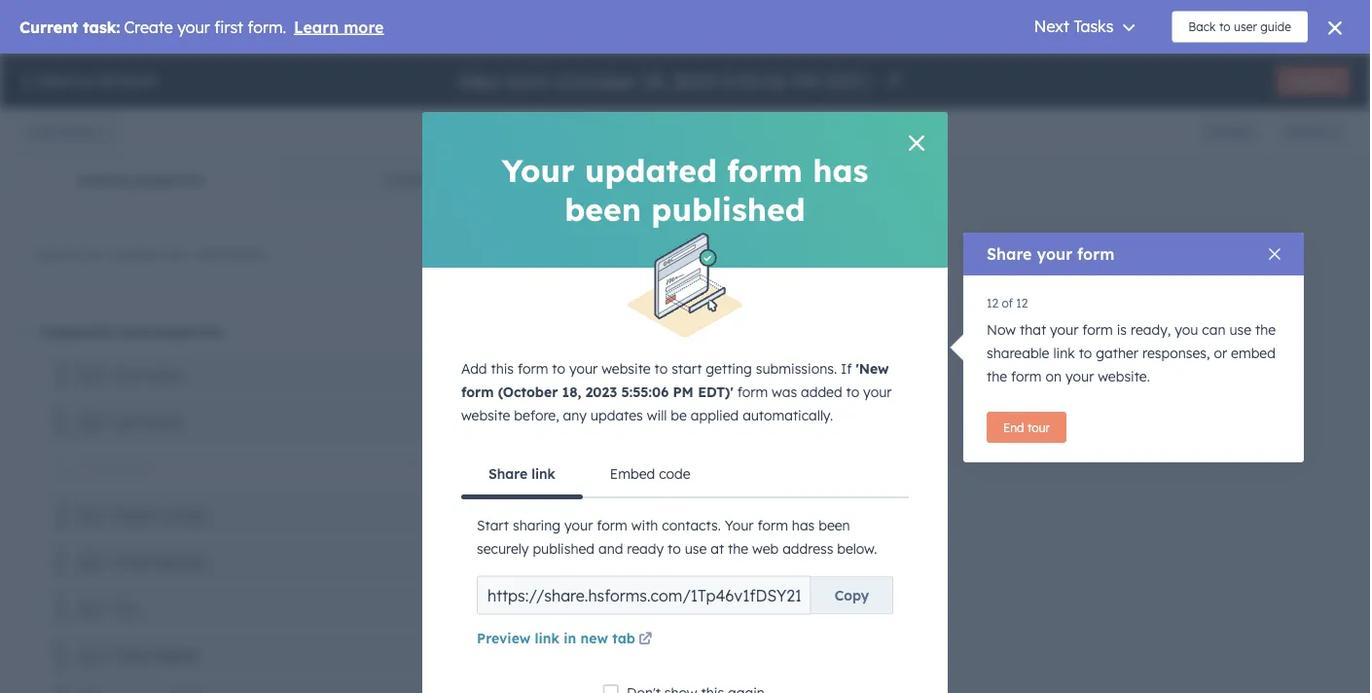 Task type: vqa. For each thing, say whether or not it's contained in the screenshot.
rightmost only
no



Task type: describe. For each thing, give the bounding box(es) containing it.
website.
[[1098, 368, 1151, 385]]

style & preview button
[[641, 108, 794, 155]]

responses,
[[1143, 345, 1211, 362]]

embed code link
[[583, 450, 718, 497]]

automation button
[[794, 108, 924, 155]]

close image
[[909, 135, 925, 151]]

back
[[41, 72, 75, 89]]

search properties search field
[[23, 235, 539, 274]]

can
[[1203, 321, 1226, 338]]

share your form
[[987, 244, 1115, 264]]

been inside your updated form has been published
[[565, 190, 642, 229]]

published inside your updated form has been published
[[652, 190, 806, 229]]

submissions.
[[756, 360, 837, 377]]

to inside now that your form is ready, you can use the shareable link to gather responses, or embed the form on your website.
[[1079, 345, 1093, 362]]

tab list inside your updated form has been published dialog
[[461, 450, 909, 499]]

create
[[385, 171, 428, 188]]

embed for embed
[[1212, 124, 1250, 139]]

share link
[[489, 465, 556, 482]]

to inside the back to all forms 'link'
[[79, 72, 93, 89]]

new inside button
[[432, 171, 458, 188]]

your updated form has been published dialog
[[423, 112, 948, 693]]

0 horizontal spatial '
[[731, 383, 734, 400]]

at
[[711, 540, 725, 557]]

use inside start sharing your form with contacts. your form has been securely published and ready to use at the web address below.
[[685, 540, 707, 557]]

embed button
[[1199, 119, 1263, 144]]

applied
[[691, 406, 739, 423]]

form inside your updated form has been published
[[727, 151, 803, 190]]

pm
[[673, 383, 694, 400]]

before,
[[514, 406, 560, 423]]

shareable
[[987, 345, 1050, 362]]

add this form to your website to start getting submissions. if
[[461, 360, 856, 377]]

style & preview
[[668, 123, 767, 140]]

update
[[1293, 74, 1335, 88]]

if
[[841, 360, 852, 377]]

properties inside dropdown button
[[154, 323, 224, 340]]

your inside start sharing your form with contacts. your form has been securely published and ready to use at the web address below.
[[565, 516, 593, 533]]

5:55:06
[[622, 383, 669, 400]]

city
[[113, 601, 138, 618]]

added
[[801, 383, 843, 400]]

link inside now that your form is ready, you can use the shareable link to gather responses, or embed the form on your website.
[[1054, 345, 1076, 362]]

&
[[703, 123, 713, 140]]

page section element
[[0, 54, 1371, 156]]

to inside start sharing your form with contacts. your form has been securely published and ready to use at the web address below.
[[668, 540, 681, 557]]

your updated form has been published
[[502, 151, 869, 229]]

name for first name
[[145, 367, 181, 384]]

preview link in new tab
[[477, 629, 636, 646]]

create new
[[385, 171, 458, 188]]

name for last name
[[144, 414, 181, 431]]

website for before,
[[461, 406, 511, 423]]

form was added to your website before, any updates will be applied automatically.
[[461, 383, 892, 423]]

street
[[113, 554, 151, 571]]

frequently used properties button
[[21, 320, 539, 344]]

phone
[[113, 507, 153, 524]]

create new button
[[281, 157, 561, 203]]

0 vertical spatial '
[[856, 360, 860, 377]]

and
[[599, 540, 624, 557]]

2 12 from the left
[[1017, 295, 1029, 310]]

number
[[157, 507, 206, 524]]

style
[[668, 123, 700, 140]]

ready
[[627, 540, 664, 557]]

2 horizontal spatial the
[[1256, 321, 1277, 338]]

existing
[[77, 171, 131, 188]]

new
[[860, 360, 890, 377]]

ready,
[[1131, 321, 1172, 338]]

last
[[113, 414, 140, 431]]

learn more
[[32, 124, 95, 139]]

end
[[1004, 420, 1025, 435]]

back to all forms
[[41, 72, 157, 89]]

has inside your updated form has been published
[[813, 151, 869, 190]]

embed
[[1232, 345, 1276, 362]]

is
[[1117, 321, 1128, 338]]

getting
[[706, 360, 752, 377]]

of
[[1002, 295, 1014, 310]]

your inside start sharing your form with contacts. your form has been securely published and ready to use at the web address below.
[[725, 516, 754, 533]]

now
[[987, 321, 1016, 338]]

your right that on the right
[[1051, 321, 1079, 338]]

updates
[[591, 406, 643, 423]]

start sharing your form with contacts. your form has been securely published and ready to use at the web address below.
[[477, 516, 878, 557]]

tour
[[1028, 420, 1051, 435]]

was
[[772, 383, 797, 400]]

close image
[[1270, 248, 1281, 260]]

first
[[113, 367, 141, 384]]

frequently
[[40, 323, 113, 340]]

add
[[461, 360, 487, 377]]

sharing
[[513, 516, 561, 533]]

none field inside 'page section' element
[[458, 68, 876, 94]]

with
[[632, 516, 659, 533]]

1 link opens in a new window image from the top
[[639, 628, 653, 651]]

in
[[564, 629, 577, 646]]

your inside form was added to your website before, any updates will be applied automatically.
[[864, 383, 892, 400]]

existing properties
[[77, 171, 204, 188]]

embed for embed code
[[610, 465, 655, 482]]

contacts.
[[662, 516, 721, 533]]

state/region
[[113, 647, 199, 664]]

tab
[[613, 629, 636, 646]]

street address
[[113, 554, 206, 571]]

that
[[1020, 321, 1047, 338]]

be
[[671, 406, 687, 423]]



Task type: locate. For each thing, give the bounding box(es) containing it.
0 vertical spatial been
[[565, 190, 642, 229]]

copy
[[835, 586, 869, 604]]

1 horizontal spatial new
[[581, 629, 608, 646]]

2 name from the top
[[144, 414, 181, 431]]

update button
[[1277, 65, 1351, 96]]

1 horizontal spatial published
[[652, 190, 806, 229]]

the for start sharing your form with contacts. your form has been securely published and ready to use at the web address below.
[[728, 540, 749, 557]]

embed left actions
[[1212, 124, 1250, 139]]

12 of 12
[[987, 295, 1029, 310]]

to
[[79, 72, 93, 89], [1079, 345, 1093, 362], [552, 360, 566, 377], [655, 360, 668, 377], [847, 383, 860, 400], [668, 540, 681, 557]]

embed inside button
[[1212, 124, 1250, 139]]

new right "in" at the bottom of the page
[[581, 629, 608, 646]]

your right sharing at the left of page
[[565, 516, 593, 533]]

embed
[[1212, 124, 1250, 139], [610, 465, 655, 482]]

0 horizontal spatial share
[[489, 465, 528, 482]]

new inside your updated form has been published dialog
[[581, 629, 608, 646]]

securely
[[477, 540, 529, 557]]

published down sharing at the left of page
[[533, 540, 595, 557]]

your right on
[[1066, 368, 1095, 385]]

None field
[[458, 68, 876, 94]]

2 link opens in a new window image from the top
[[639, 633, 653, 646]]

link up sharing at the left of page
[[532, 465, 556, 482]]

preview link in new tab link
[[477, 628, 656, 651]]

your down new
[[864, 383, 892, 400]]

properties right existing
[[135, 171, 204, 188]]

to up 18,
[[552, 360, 566, 377]]

to left all
[[79, 72, 93, 89]]

new right create
[[432, 171, 458, 188]]

end tour button
[[987, 412, 1067, 443]]

0 horizontal spatial 12
[[987, 295, 999, 310]]

gather
[[1096, 345, 1139, 362]]

name right first
[[145, 367, 181, 384]]

1 vertical spatial has
[[792, 516, 815, 533]]

or
[[1214, 345, 1228, 362]]

navigation containing existing properties
[[0, 156, 562, 204]]

'
[[856, 360, 860, 377], [731, 383, 734, 400]]

website
[[602, 360, 651, 377], [461, 406, 511, 423]]

the up "embed"
[[1256, 321, 1277, 338]]

all
[[97, 72, 114, 89]]

website inside form was added to your website before, any updates will be applied automatically.
[[461, 406, 511, 423]]

1 horizontal spatial the
[[987, 368, 1008, 385]]

navigation containing form
[[446, 108, 924, 156]]

your inside your updated form has been published
[[502, 151, 575, 190]]

new form (october 18, 2023 5:55:06 pm edt)
[[461, 360, 890, 400]]

published down style & preview button
[[652, 190, 806, 229]]

1 vertical spatial embed
[[610, 465, 655, 482]]

embed code
[[610, 465, 691, 482]]

published
[[652, 190, 806, 229], [533, 540, 595, 557]]

options
[[563, 123, 614, 140]]

the right at
[[728, 540, 749, 557]]

link for preview link in new tab
[[535, 629, 560, 646]]

1 vertical spatial use
[[685, 540, 707, 557]]

0 vertical spatial new
[[432, 171, 458, 188]]

0 vertical spatial embed
[[1212, 124, 1250, 139]]

to left start
[[655, 360, 668, 377]]

tab list containing share link
[[461, 450, 909, 499]]

0 vertical spatial properties
[[135, 171, 204, 188]]

your down "form"
[[502, 151, 575, 190]]

navigation
[[446, 108, 924, 156], [0, 156, 562, 204]]

(october
[[498, 383, 558, 400]]

share for share your form
[[987, 244, 1033, 264]]

0 horizontal spatial published
[[533, 540, 595, 557]]

forms
[[118, 72, 157, 89]]

address down number
[[155, 554, 206, 571]]

link left "in" at the bottom of the page
[[535, 629, 560, 646]]

1 vertical spatial link
[[532, 465, 556, 482]]

1 vertical spatial share
[[489, 465, 528, 482]]

back to all forms link
[[19, 71, 157, 93]]

0 horizontal spatial website
[[461, 406, 511, 423]]

0 horizontal spatial the
[[728, 540, 749, 557]]

to down if
[[847, 383, 860, 400]]

form
[[474, 123, 509, 140]]

form inside form was added to your website before, any updates will be applied automatically.
[[738, 383, 768, 400]]

been inside start sharing your form with contacts. your form has been securely published and ready to use at the web address below.
[[819, 516, 851, 533]]

use
[[1230, 321, 1252, 338], [685, 540, 707, 557]]

0 vertical spatial has
[[813, 151, 869, 190]]

0 vertical spatial website
[[602, 360, 651, 377]]

share for share link
[[489, 465, 528, 482]]

1 horizontal spatial address
[[783, 540, 834, 557]]

0 horizontal spatial been
[[565, 190, 642, 229]]

more
[[67, 124, 95, 139]]

1 horizontal spatial 12
[[1017, 295, 1029, 310]]

any
[[563, 406, 587, 423]]

phone number
[[113, 507, 206, 524]]

website up 5:55:06
[[602, 360, 651, 377]]

used
[[117, 323, 149, 340]]

0 horizontal spatial embed
[[610, 465, 655, 482]]

' down the getting
[[731, 383, 734, 400]]

the inside start sharing your form with contacts. your form has been securely published and ready to use at the web address below.
[[728, 540, 749, 557]]

has up the copy button
[[792, 516, 815, 533]]

' right if
[[856, 360, 860, 377]]

on
[[1046, 368, 1062, 385]]

preview
[[477, 629, 531, 646]]

navigation inside 'page section' element
[[446, 108, 924, 156]]

your up 18,
[[569, 360, 598, 377]]

link for share link
[[532, 465, 556, 482]]

existing properties button
[[1, 157, 281, 203]]

end tour
[[1004, 420, 1051, 435]]

properties inside button
[[135, 171, 204, 188]]

start
[[672, 360, 702, 377]]

to left gather
[[1079, 345, 1093, 362]]

the
[[1256, 321, 1277, 338], [987, 368, 1008, 385], [728, 540, 749, 557]]

1 vertical spatial '
[[731, 383, 734, 400]]

0 vertical spatial the
[[1256, 321, 1277, 338]]

website for to
[[602, 360, 651, 377]]

code
[[659, 465, 691, 482]]

share inside share link link
[[489, 465, 528, 482]]

link up on
[[1054, 345, 1076, 362]]

1 horizontal spatial website
[[602, 360, 651, 377]]

1 horizontal spatial share
[[987, 244, 1033, 264]]

preview
[[717, 123, 767, 140]]

edt)
[[698, 383, 731, 400]]

use left at
[[685, 540, 707, 557]]

embed inside your updated form has been published dialog
[[610, 465, 655, 482]]

1 horizontal spatial your
[[725, 516, 754, 533]]

18,
[[562, 383, 582, 400]]

1 vertical spatial the
[[987, 368, 1008, 385]]

use inside now that your form is ready, you can use the shareable link to gather responses, or embed the form on your website.
[[1230, 321, 1252, 338]]

caret image
[[22, 329, 30, 334]]

new
[[432, 171, 458, 188], [581, 629, 608, 646]]

embed left code
[[610, 465, 655, 482]]

has down "automation"
[[813, 151, 869, 190]]

0 vertical spatial link
[[1054, 345, 1076, 362]]

12 left of
[[987, 295, 999, 310]]

0 horizontal spatial new
[[432, 171, 458, 188]]

automation
[[821, 123, 897, 140]]

been
[[565, 190, 642, 229], [819, 516, 851, 533]]

1 horizontal spatial use
[[1230, 321, 1252, 338]]

first name
[[113, 367, 181, 384]]

share up 12 of 12
[[987, 244, 1033, 264]]

the for now that your form is ready, you can use the shareable link to gather responses, or embed the form on your website.
[[987, 368, 1008, 385]]

0 horizontal spatial use
[[685, 540, 707, 557]]

properties
[[135, 171, 204, 188], [154, 323, 224, 340]]

1 horizontal spatial '
[[856, 360, 860, 377]]

1 12 from the left
[[987, 295, 999, 310]]

0 horizontal spatial address
[[155, 554, 206, 571]]

below.
[[838, 540, 878, 557]]

tab list
[[461, 450, 909, 499]]

to inside form was added to your website before, any updates will be applied automatically.
[[847, 383, 860, 400]]

updated
[[585, 151, 717, 190]]

1 vertical spatial published
[[533, 540, 595, 557]]

actions button
[[1275, 119, 1351, 144]]

frequently used properties
[[40, 323, 224, 340]]

2 vertical spatial link
[[535, 629, 560, 646]]

12
[[987, 295, 999, 310], [1017, 295, 1029, 310]]

now that your form is ready, you can use the shareable link to gather responses, or embed the form on your website.
[[987, 321, 1277, 385]]

been up below.
[[819, 516, 851, 533]]

to right ready
[[668, 540, 681, 557]]

name right last at the bottom of page
[[144, 414, 181, 431]]

none text field inside your updated form has been published dialog
[[477, 576, 812, 615]]

0 vertical spatial share
[[987, 244, 1033, 264]]

has inside start sharing your form with contacts. your form has been securely published and ready to use at the web address below.
[[792, 516, 815, 533]]

1 name from the top
[[145, 367, 181, 384]]

been down 'options' button
[[565, 190, 642, 229]]

None text field
[[477, 576, 812, 615]]

your up web at right
[[725, 516, 754, 533]]

your up that on the right
[[1037, 244, 1073, 264]]

properties right used
[[154, 323, 224, 340]]

0 vertical spatial name
[[145, 367, 181, 384]]

address
[[783, 540, 834, 557], [155, 554, 206, 571]]

start
[[477, 516, 509, 533]]

1 horizontal spatial been
[[819, 516, 851, 533]]

address right web at right
[[783, 540, 834, 557]]

website down add
[[461, 406, 511, 423]]

options button
[[536, 108, 641, 155]]

you
[[1175, 321, 1199, 338]]

1 horizontal spatial embed
[[1212, 124, 1250, 139]]

0 vertical spatial your
[[502, 151, 575, 190]]

0 horizontal spatial your
[[502, 151, 575, 190]]

this
[[491, 360, 514, 377]]

2 vertical spatial the
[[728, 540, 749, 557]]

use right can
[[1230, 321, 1252, 338]]

actions
[[1287, 124, 1328, 139]]

share up "start"
[[489, 465, 528, 482]]

learn more button
[[19, 119, 120, 144]]

name
[[145, 367, 181, 384], [144, 414, 181, 431]]

1 vertical spatial been
[[819, 516, 851, 533]]

the down the shareable
[[987, 368, 1008, 385]]

1 vertical spatial your
[[725, 516, 754, 533]]

link opens in a new window image inside preview link in new tab link
[[639, 633, 653, 646]]

link opens in a new window image
[[639, 628, 653, 651], [639, 633, 653, 646]]

share link link
[[461, 450, 583, 499]]

0 vertical spatial published
[[652, 190, 806, 229]]

form inside the new form (october 18, 2023 5:55:06 pm edt)
[[461, 383, 494, 400]]

published inside start sharing your form with contacts. your form has been securely published and ready to use at the web address below.
[[533, 540, 595, 557]]

address inside start sharing your form with contacts. your form has been securely published and ready to use at the web address below.
[[783, 540, 834, 557]]

1 vertical spatial name
[[144, 414, 181, 431]]

form button
[[446, 108, 536, 155]]

0 vertical spatial use
[[1230, 321, 1252, 338]]

1 vertical spatial website
[[461, 406, 511, 423]]

link
[[1054, 345, 1076, 362], [532, 465, 556, 482], [535, 629, 560, 646]]

will
[[647, 406, 667, 423]]

1 vertical spatial new
[[581, 629, 608, 646]]

last name
[[113, 414, 181, 431]]

automatically.
[[743, 406, 834, 423]]

1 vertical spatial properties
[[154, 323, 224, 340]]

12 right of
[[1017, 295, 1029, 310]]



